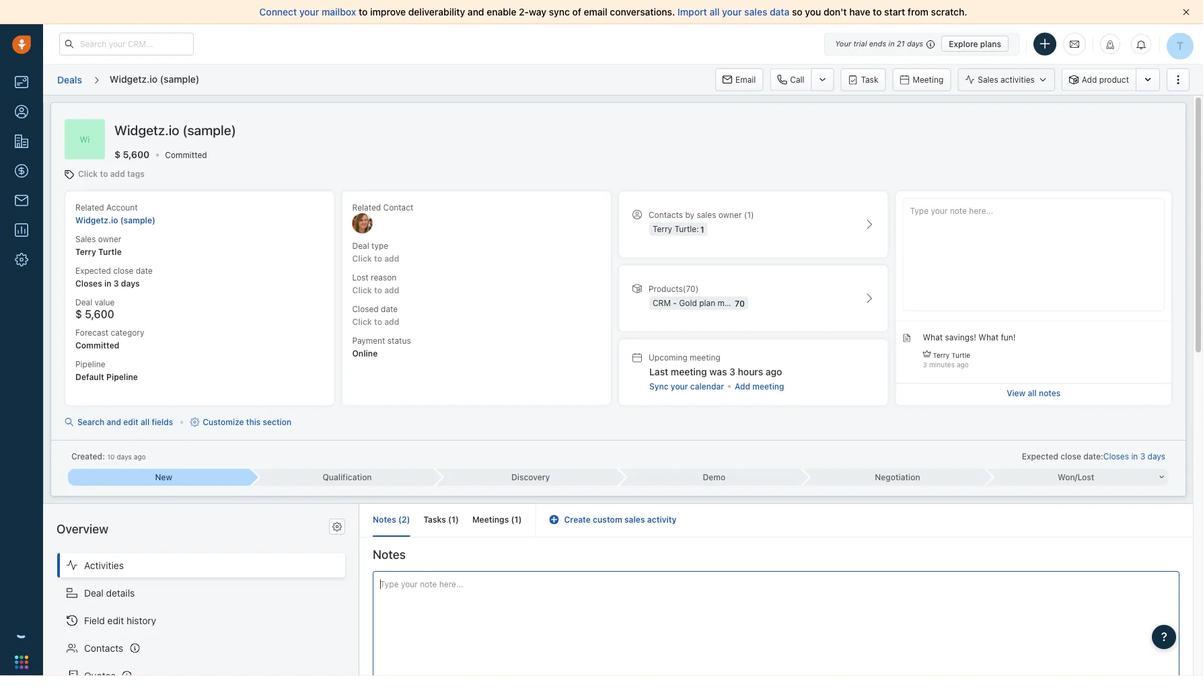 Task type: describe. For each thing, give the bounding box(es) containing it.
1 vertical spatial widgetz.io
[[114, 122, 179, 138]]

deal type click to add
[[352, 241, 399, 263]]

add for deal type
[[384, 254, 399, 263]]

2 horizontal spatial all
[[1028, 388, 1037, 398]]

reason
[[371, 273, 397, 282]]

history
[[127, 615, 156, 626]]

to left the start
[[873, 6, 882, 18]]

0 vertical spatial widgetz.io (sample)
[[110, 73, 199, 84]]

field edit history
[[84, 615, 156, 626]]

search and edit all fields link
[[65, 416, 173, 429]]

deal details
[[84, 587, 135, 599]]

terry for terry turtle
[[933, 351, 950, 359]]

view
[[1007, 388, 1026, 398]]

qualification
[[323, 473, 372, 482]]

new
[[155, 473, 172, 482]]

activity
[[647, 515, 677, 525]]

ends
[[869, 39, 887, 48]]

hours
[[738, 366, 763, 378]]

add for lost reason
[[384, 285, 399, 295]]

0 vertical spatial all
[[710, 6, 720, 18]]

add meeting link
[[735, 380, 784, 392]]

to left tags
[[100, 169, 108, 179]]

2 vertical spatial all
[[141, 418, 149, 427]]

last meeting was 3 hours ago
[[650, 366, 782, 378]]

category
[[111, 328, 144, 337]]

0 horizontal spatial pipeline
[[75, 360, 105, 369]]

email image
[[1070, 39, 1080, 50]]

tags
[[127, 169, 145, 179]]

this
[[246, 418, 261, 427]]

expected for expected close date
[[75, 266, 111, 276]]

days inside created: 10 days ago
[[117, 453, 132, 461]]

scratch.
[[931, 6, 968, 18]]

committed inside forecast category committed
[[75, 341, 119, 350]]

0 vertical spatial (sample)
[[160, 73, 199, 84]]

your trial ends in 21 days
[[835, 39, 924, 48]]

expected for expected close date:
[[1022, 452, 1059, 461]]

owner inside sales owner terry turtle
[[98, 234, 121, 244]]

products(70)
[[649, 284, 699, 293]]

import all your sales data link
[[678, 6, 792, 18]]

2 horizontal spatial sales
[[745, 6, 768, 18]]

in for expected close date
[[104, 279, 111, 288]]

contacts for contacts by sales owner (1)
[[649, 210, 683, 219]]

view all notes link
[[1007, 387, 1061, 399]]

) for notes ( 2 )
[[407, 515, 410, 525]]

forecast category committed
[[75, 328, 144, 350]]

deal for click
[[352, 241, 369, 251]]

1 vertical spatial pipeline
[[106, 372, 138, 382]]

days inside expected close date closes in 3 days
[[121, 279, 140, 288]]

activities
[[1001, 75, 1035, 84]]

1 horizontal spatial and
[[468, 6, 484, 18]]

meeting
[[913, 75, 944, 84]]

1 for tasks ( 1 )
[[452, 515, 456, 525]]

to for closed date click to add
[[374, 317, 382, 327]]

meeting for add
[[753, 382, 784, 391]]

$ 5,600
[[114, 149, 150, 160]]

customize this section
[[203, 418, 292, 427]]

payment status online
[[352, 336, 411, 358]]

way
[[529, 6, 547, 18]]

mailbox
[[322, 6, 356, 18]]

1 vertical spatial edit
[[107, 615, 124, 626]]

mng settings image
[[332, 522, 342, 532]]

email
[[736, 75, 756, 84]]

connect
[[259, 6, 297, 18]]

1 horizontal spatial 5,600
[[123, 149, 150, 160]]

search
[[77, 418, 105, 427]]

sales owner terry turtle
[[75, 234, 122, 256]]

upcoming meeting
[[649, 353, 721, 362]]

lost inside lost reason click to add
[[352, 273, 369, 282]]

your for calendar
[[671, 382, 688, 391]]

negotiation link
[[802, 469, 986, 486]]

1 what from the left
[[923, 332, 943, 342]]

2
[[402, 515, 407, 525]]

custom
[[593, 515, 622, 525]]

account
[[106, 203, 138, 212]]

add for closed date
[[384, 317, 399, 327]]

demo link
[[619, 469, 802, 486]]

import
[[678, 6, 707, 18]]

view all notes
[[1007, 388, 1061, 398]]

click to add tags
[[78, 169, 145, 179]]

0 vertical spatial $
[[114, 149, 121, 160]]

(1)
[[744, 210, 754, 219]]

add product
[[1082, 75, 1129, 84]]

(sample):
[[751, 298, 787, 308]]

wi
[[80, 134, 90, 144]]

enable
[[487, 6, 517, 18]]

closed
[[352, 305, 379, 314]]

add left tags
[[110, 169, 125, 179]]

plan
[[699, 298, 716, 308]]

deliverability
[[408, 6, 465, 18]]

5,600 inside deal value $ 5,600
[[85, 308, 114, 321]]

create custom sales activity link
[[549, 515, 677, 525]]

customize
[[203, 418, 244, 427]]

closed date click to add
[[352, 305, 399, 327]]

2-
[[519, 6, 529, 18]]

call button
[[770, 68, 811, 91]]

call
[[790, 75, 805, 84]]

1 for meetings ( 1 )
[[515, 515, 519, 525]]

add for add product
[[1082, 75, 1097, 84]]

create
[[564, 515, 591, 525]]

1 horizontal spatial ago
[[766, 366, 782, 378]]

0 vertical spatial owner
[[719, 210, 742, 219]]

close for date:
[[1061, 452, 1082, 461]]

3 inside expected close date closes in 3 days
[[114, 279, 119, 288]]

add meeting
[[735, 382, 784, 391]]

expected close date closes in 3 days
[[75, 266, 153, 288]]

crm
[[653, 298, 671, 308]]

( for notes
[[398, 515, 402, 525]]

21
[[897, 39, 905, 48]]

meeting for last
[[671, 366, 707, 378]]

tasks
[[424, 515, 446, 525]]

1 vertical spatial lost
[[1078, 473, 1095, 482]]

( for tasks
[[448, 515, 452, 525]]

demo
[[703, 473, 726, 482]]

2 horizontal spatial ago
[[957, 361, 969, 369]]

meeting button
[[893, 68, 951, 91]]

online
[[352, 349, 378, 358]]

lost reason click to add
[[352, 273, 399, 295]]

explore
[[949, 39, 978, 48]]

) for meetings ( 1 )
[[519, 515, 522, 525]]

activities
[[84, 560, 124, 571]]

last
[[650, 366, 669, 378]]

to for lost reason click to add
[[374, 285, 382, 295]]

payment
[[352, 336, 385, 346]]

sales for contacts by sales owner (1)
[[697, 210, 716, 219]]

terry inside sales owner terry turtle
[[75, 247, 96, 256]]

contacts by sales owner (1)
[[649, 210, 754, 219]]

date inside the closed date click to add
[[381, 305, 398, 314]]

conversations.
[[610, 6, 675, 18]]

0 vertical spatial widgetz.io
[[110, 73, 158, 84]]

sales for create custom sales activity
[[625, 515, 645, 525]]

1 vertical spatial widgetz.io (sample)
[[114, 122, 236, 138]]

discovery
[[512, 473, 550, 482]]

forecast
[[75, 328, 108, 337]]

discovery link
[[435, 469, 619, 486]]

days right date:
[[1148, 452, 1166, 461]]



Task type: vqa. For each thing, say whether or not it's contained in the screenshot.
26
no



Task type: locate. For each thing, give the bounding box(es) containing it.
your
[[300, 6, 319, 18], [722, 6, 742, 18], [671, 382, 688, 391]]

expected down sales owner terry turtle
[[75, 266, 111, 276]]

3 up value
[[114, 279, 119, 288]]

1 horizontal spatial date
[[381, 305, 398, 314]]

email button
[[716, 68, 763, 91]]

10
[[107, 453, 115, 461]]

contacts down field
[[84, 643, 123, 654]]

3 left 'minutes'
[[923, 361, 927, 369]]

1 horizontal spatial committed
[[165, 150, 207, 160]]

add inside the closed date click to add
[[384, 317, 399, 327]]

in right date:
[[1132, 452, 1138, 461]]

1 horizontal spatial what
[[979, 332, 999, 342]]

closes for expected close date:
[[1104, 452, 1129, 461]]

your for mailbox
[[300, 6, 319, 18]]

related up widgetz.io (sample) link
[[75, 203, 104, 212]]

in inside expected close date closes in 3 days
[[104, 279, 111, 288]]

to down reason
[[374, 285, 382, 295]]

pipeline right default
[[106, 372, 138, 382]]

meetings ( 1 )
[[472, 515, 522, 525]]

) right the meetings
[[519, 515, 522, 525]]

terry turtle
[[933, 351, 971, 359]]

search and edit all fields
[[77, 418, 173, 427]]

sales for sales owner terry turtle
[[75, 234, 96, 244]]

terry inside terry turtle: 1
[[653, 224, 672, 234]]

status
[[388, 336, 411, 346]]

close for date
[[113, 266, 133, 276]]

turtle up 3 minutes ago
[[952, 351, 971, 359]]

sync
[[650, 382, 669, 391]]

0 vertical spatial in
[[889, 39, 895, 48]]

2 horizontal spatial )
[[519, 515, 522, 525]]

0 vertical spatial add
[[1082, 75, 1097, 84]]

what savings! what fun!
[[923, 332, 1016, 342]]

1 vertical spatial meeting
[[671, 366, 707, 378]]

sales down widgetz.io (sample) link
[[75, 234, 96, 244]]

0 vertical spatial expected
[[75, 266, 111, 276]]

related for related contact
[[352, 203, 381, 212]]

) right "tasks"
[[456, 515, 459, 525]]

click inside deal type click to add
[[352, 254, 372, 263]]

click for closed
[[352, 317, 372, 327]]

1 related from the left
[[75, 203, 104, 212]]

3 ( from the left
[[511, 515, 515, 525]]

1 vertical spatial sales
[[697, 210, 716, 219]]

value
[[95, 298, 115, 307]]

terry up 'minutes'
[[933, 351, 950, 359]]

committed down forecast
[[75, 341, 119, 350]]

deal left type
[[352, 241, 369, 251]]

expected up won in the bottom of the page
[[1022, 452, 1059, 461]]

created: 10 days ago
[[71, 452, 146, 461]]

upcoming
[[649, 353, 688, 362]]

data
[[770, 6, 790, 18]]

so
[[792, 6, 803, 18]]

2 ( from the left
[[448, 515, 452, 525]]

your
[[835, 39, 852, 48]]

3 minutes ago
[[923, 361, 969, 369]]

2 horizontal spatial in
[[1132, 452, 1138, 461]]

5,600
[[123, 149, 150, 160], [85, 308, 114, 321]]

created:
[[71, 452, 105, 461]]

what left "fun!"
[[979, 332, 999, 342]]

in
[[889, 39, 895, 48], [104, 279, 111, 288], [1132, 452, 1138, 461]]

your left mailbox
[[300, 6, 319, 18]]

( left "tasks"
[[398, 515, 402, 525]]

date
[[136, 266, 153, 276], [381, 305, 398, 314]]

sales right by in the right top of the page
[[697, 210, 716, 219]]

deal left value
[[75, 298, 92, 307]]

date inside expected close date closes in 3 days
[[136, 266, 153, 276]]

by
[[685, 210, 695, 219]]

1 horizontal spatial related
[[352, 203, 381, 212]]

widgetz.io (sample) down the search your crm... text box
[[110, 73, 199, 84]]

in left 21
[[889, 39, 895, 48]]

widgetz.io up $ 5,600
[[114, 122, 179, 138]]

0 horizontal spatial contacts
[[84, 643, 123, 654]]

meeting for upcoming
[[690, 353, 721, 362]]

(sample) inside related account widgetz.io (sample)
[[120, 215, 155, 225]]

click down wi
[[78, 169, 98, 179]]

0 horizontal spatial close
[[113, 266, 133, 276]]

meeting down hours
[[753, 382, 784, 391]]

won
[[1058, 473, 1075, 482]]

close
[[113, 266, 133, 276], [1061, 452, 1082, 461]]

sales left "data"
[[745, 6, 768, 18]]

click down closed
[[352, 317, 372, 327]]

1 inside terry turtle: 1
[[700, 225, 704, 234]]

task
[[861, 75, 879, 84]]

freshworks switcher image
[[15, 656, 28, 669]]

improve
[[370, 6, 406, 18]]

notes for notes ( 2 )
[[373, 515, 396, 525]]

2 ) from the left
[[456, 515, 459, 525]]

to inside deal type click to add
[[374, 254, 382, 263]]

expected
[[75, 266, 111, 276], [1022, 452, 1059, 461]]

0 horizontal spatial terry
[[75, 247, 96, 256]]

3 ) from the left
[[519, 515, 522, 525]]

days right 10
[[117, 453, 132, 461]]

1 horizontal spatial turtle
[[952, 351, 971, 359]]

don't
[[824, 6, 847, 18]]

notes
[[1039, 388, 1061, 398]]

to down closed
[[374, 317, 382, 327]]

0 horizontal spatial committed
[[75, 341, 119, 350]]

0 vertical spatial sales
[[745, 6, 768, 18]]

calendar
[[690, 382, 724, 391]]

0 vertical spatial terry
[[653, 224, 672, 234]]

widgetz.io down the search your crm... text box
[[110, 73, 158, 84]]

days up category
[[121, 279, 140, 288]]

and right "search"
[[107, 418, 121, 427]]

0 horizontal spatial in
[[104, 279, 111, 288]]

1 horizontal spatial (
[[448, 515, 452, 525]]

terry left turtle:
[[653, 224, 672, 234]]

2 notes from the top
[[373, 547, 406, 562]]

notes for notes
[[373, 547, 406, 562]]

2 vertical spatial widgetz.io
[[75, 215, 118, 225]]

date down widgetz.io (sample) link
[[136, 266, 153, 276]]

and
[[468, 6, 484, 18], [107, 418, 121, 427]]

in for expected close date:
[[1132, 452, 1138, 461]]

1 vertical spatial 5,600
[[85, 308, 114, 321]]

ago
[[957, 361, 969, 369], [766, 366, 782, 378], [134, 453, 146, 461]]

edit right field
[[107, 615, 124, 626]]

1 horizontal spatial pipeline
[[106, 372, 138, 382]]

0 vertical spatial notes
[[373, 515, 396, 525]]

meeting up last meeting was 3 hours ago
[[690, 353, 721, 362]]

date right closed
[[381, 305, 398, 314]]

2 horizontal spatial 1
[[700, 225, 704, 234]]

deal value $ 5,600
[[75, 298, 115, 321]]

add down hours
[[735, 382, 751, 391]]

1 vertical spatial $
[[75, 308, 82, 321]]

notes left 2
[[373, 515, 396, 525]]

click inside lost reason click to add
[[352, 285, 372, 295]]

1 notes from the top
[[373, 515, 396, 525]]

0 vertical spatial and
[[468, 6, 484, 18]]

widgetz.io up sales owner terry turtle
[[75, 215, 118, 225]]

5,600 up tags
[[123, 149, 150, 160]]

$ up forecast
[[75, 308, 82, 321]]

of
[[572, 6, 581, 18]]

sync your calendar link
[[650, 380, 724, 392]]

section
[[263, 418, 292, 427]]

3
[[114, 279, 119, 288], [923, 361, 927, 369], [730, 366, 736, 378], [1141, 452, 1146, 461]]

widgetz.io (sample) up $ 5,600
[[114, 122, 236, 138]]

deal inside deal type click to add
[[352, 241, 369, 251]]

0 horizontal spatial turtle
[[98, 247, 122, 256]]

( for meetings
[[511, 515, 515, 525]]

$
[[114, 149, 121, 160], [75, 308, 82, 321]]

owner down widgetz.io (sample) link
[[98, 234, 121, 244]]

0 horizontal spatial $
[[75, 308, 82, 321]]

pipeline up default
[[75, 360, 105, 369]]

fields
[[152, 418, 173, 427]]

0 horizontal spatial (
[[398, 515, 402, 525]]

turtle
[[98, 247, 122, 256], [952, 351, 971, 359]]

2 what from the left
[[979, 332, 999, 342]]

click for lost
[[352, 285, 372, 295]]

what up "terry turtle" at the right of page
[[923, 332, 943, 342]]

sales activities
[[978, 75, 1035, 84]]

5,600 down value
[[85, 308, 114, 321]]

turtle up expected close date closes in 3 days
[[98, 247, 122, 256]]

1 vertical spatial date
[[381, 305, 398, 314]]

to for connect your mailbox to improve deliverability and enable 2-way sync of email conversations. import all your sales data so you don't have to start from scratch.
[[359, 6, 368, 18]]

1 for terry turtle: 1
[[700, 225, 704, 234]]

)
[[407, 515, 410, 525], [456, 515, 459, 525], [519, 515, 522, 525]]

) left "tasks"
[[407, 515, 410, 525]]

related left contact
[[352, 203, 381, 212]]

70
[[735, 299, 745, 308]]

add inside button
[[1082, 75, 1097, 84]]

ago down "terry turtle" at the right of page
[[957, 361, 969, 369]]

0 horizontal spatial your
[[300, 6, 319, 18]]

add for add meeting
[[735, 382, 751, 391]]

1 horizontal spatial expected
[[1022, 452, 1059, 461]]

deal for $
[[75, 298, 92, 307]]

notes down the notes ( 2 ) on the bottom of the page
[[373, 547, 406, 562]]

0 vertical spatial turtle
[[98, 247, 122, 256]]

) for tasks ( 1 )
[[456, 515, 459, 525]]

explore plans
[[949, 39, 1002, 48]]

2 vertical spatial terry
[[933, 351, 950, 359]]

ago up 'add meeting'
[[766, 366, 782, 378]]

fun!
[[1001, 332, 1016, 342]]

tasks ( 1 )
[[424, 515, 459, 525]]

add inside deal type click to add
[[384, 254, 399, 263]]

1 horizontal spatial in
[[889, 39, 895, 48]]

add product button
[[1062, 68, 1136, 91]]

0 horizontal spatial related
[[75, 203, 104, 212]]

1 vertical spatial deal
[[75, 298, 92, 307]]

add
[[110, 169, 125, 179], [384, 254, 399, 263], [384, 285, 399, 295], [384, 317, 399, 327]]

pipeline
[[75, 360, 105, 369], [106, 372, 138, 382]]

2 vertical spatial sales
[[625, 515, 645, 525]]

related inside related account widgetz.io (sample)
[[75, 203, 104, 212]]

1 right the meetings
[[515, 515, 519, 525]]

2 horizontal spatial terry
[[933, 351, 950, 359]]

to for deal type click to add
[[374, 254, 382, 263]]

1 horizontal spatial all
[[710, 6, 720, 18]]

click for deal
[[352, 254, 372, 263]]

deals link
[[57, 69, 83, 90]]

terry up expected close date closes in 3 days
[[75, 247, 96, 256]]

turtle:
[[675, 224, 699, 234]]

1 vertical spatial and
[[107, 418, 121, 427]]

sales inside sales owner terry turtle
[[75, 234, 96, 244]]

widgetz.io (sample)
[[110, 73, 199, 84], [114, 122, 236, 138]]

0 vertical spatial lost
[[352, 273, 369, 282]]

deals
[[57, 74, 82, 85]]

add up status
[[384, 317, 399, 327]]

1 horizontal spatial owner
[[719, 210, 742, 219]]

0 vertical spatial close
[[113, 266, 133, 276]]

2 vertical spatial deal
[[84, 587, 104, 599]]

/
[[1075, 473, 1078, 482]]

( right "tasks"
[[448, 515, 452, 525]]

click up closed
[[352, 285, 372, 295]]

lost right won in the bottom of the page
[[1078, 473, 1095, 482]]

2 vertical spatial (sample)
[[120, 215, 155, 225]]

add inside lost reason click to add
[[384, 285, 399, 295]]

1 horizontal spatial sales
[[978, 75, 999, 84]]

contact
[[383, 203, 414, 212]]

add down reason
[[384, 285, 399, 295]]

sales for sales activities
[[978, 75, 999, 84]]

1 horizontal spatial )
[[456, 515, 459, 525]]

1 vertical spatial owner
[[98, 234, 121, 244]]

new link
[[68, 469, 252, 486]]

close down sales owner terry turtle
[[113, 266, 133, 276]]

close inside expected close date closes in 3 days
[[113, 266, 133, 276]]

terry
[[653, 224, 672, 234], [75, 247, 96, 256], [933, 351, 950, 359]]

0 vertical spatial contacts
[[649, 210, 683, 219]]

edit left the fields
[[123, 418, 138, 427]]

Search your CRM... text field
[[59, 33, 194, 56]]

1 horizontal spatial terry
[[653, 224, 672, 234]]

1 down the contacts by sales owner (1)
[[700, 225, 704, 234]]

1 vertical spatial expected
[[1022, 452, 1059, 461]]

closes for expected close date
[[75, 279, 102, 288]]

2 horizontal spatial your
[[722, 6, 742, 18]]

expected close date: closes in 3 days
[[1022, 452, 1166, 461]]

2 related from the left
[[352, 203, 381, 212]]

lost left reason
[[352, 273, 369, 282]]

all right import
[[710, 6, 720, 18]]

0 vertical spatial sales
[[978, 75, 999, 84]]

and left enable
[[468, 6, 484, 18]]

click inside the closed date click to add
[[352, 317, 372, 327]]

1 ( from the left
[[398, 515, 402, 525]]

all right view
[[1028, 388, 1037, 398]]

1 horizontal spatial add
[[1082, 75, 1097, 84]]

1 vertical spatial add
[[735, 382, 751, 391]]

0 horizontal spatial sales
[[75, 234, 96, 244]]

1 vertical spatial sales
[[75, 234, 96, 244]]

ago inside created: 10 days ago
[[134, 453, 146, 461]]

1 vertical spatial turtle
[[952, 351, 971, 359]]

widgetz.io (sample) link
[[75, 215, 155, 225]]

deal
[[352, 241, 369, 251], [75, 298, 92, 307], [84, 587, 104, 599]]

close image
[[1183, 9, 1190, 15]]

( right the meetings
[[511, 515, 515, 525]]

committed right $ 5,600
[[165, 150, 207, 160]]

to inside lost reason click to add
[[374, 285, 382, 295]]

1 vertical spatial close
[[1061, 452, 1082, 461]]

0 vertical spatial deal
[[352, 241, 369, 251]]

your right import
[[722, 6, 742, 18]]

to right mailbox
[[359, 6, 368, 18]]

email
[[584, 6, 608, 18]]

deal left details
[[84, 587, 104, 599]]

turtle inside sales owner terry turtle
[[98, 247, 122, 256]]

closes inside expected close date closes in 3 days
[[75, 279, 102, 288]]

1 vertical spatial closes
[[1104, 452, 1129, 461]]

all left the fields
[[141, 418, 149, 427]]

1 horizontal spatial 1
[[515, 515, 519, 525]]

1 horizontal spatial closes
[[1104, 452, 1129, 461]]

add down type
[[384, 254, 399, 263]]

committed
[[165, 150, 207, 160], [75, 341, 119, 350]]

connect your mailbox link
[[259, 6, 359, 18]]

0 horizontal spatial and
[[107, 418, 121, 427]]

0 horizontal spatial 5,600
[[85, 308, 114, 321]]

0 horizontal spatial add
[[735, 382, 751, 391]]

meeting
[[690, 353, 721, 362], [671, 366, 707, 378], [753, 382, 784, 391]]

widgetz.io inside related account widgetz.io (sample)
[[75, 215, 118, 225]]

2 vertical spatial meeting
[[753, 382, 784, 391]]

deal inside deal value $ 5,600
[[75, 298, 92, 307]]

expected inside expected close date closes in 3 days
[[75, 266, 111, 276]]

1 right "tasks"
[[452, 515, 456, 525]]

to down type
[[374, 254, 382, 263]]

contacts for contacts
[[84, 643, 123, 654]]

crm - gold plan monthly (sample):
[[653, 298, 787, 308]]

0 vertical spatial edit
[[123, 418, 138, 427]]

start
[[885, 6, 905, 18]]

1 horizontal spatial your
[[671, 382, 688, 391]]

1 vertical spatial contacts
[[84, 643, 123, 654]]

to
[[359, 6, 368, 18], [873, 6, 882, 18], [100, 169, 108, 179], [374, 254, 382, 263], [374, 285, 382, 295], [374, 317, 382, 327]]

0 horizontal spatial all
[[141, 418, 149, 427]]

0 vertical spatial 5,600
[[123, 149, 150, 160]]

2 horizontal spatial (
[[511, 515, 515, 525]]

owner left the (1)
[[719, 210, 742, 219]]

terry turtle: 1
[[653, 224, 704, 234]]

1 vertical spatial (sample)
[[183, 122, 236, 138]]

1 horizontal spatial sales
[[697, 210, 716, 219]]

3 right date:
[[1141, 452, 1146, 461]]

$ up click to add tags
[[114, 149, 121, 160]]

sales left activities
[[978, 75, 999, 84]]

0 vertical spatial meeting
[[690, 353, 721, 362]]

your right sync
[[671, 382, 688, 391]]

negotiation
[[875, 473, 921, 482]]

$ inside deal value $ 5,600
[[75, 308, 82, 321]]

meeting up sync your calendar link
[[671, 366, 707, 378]]

sync your calendar
[[650, 382, 724, 391]]

to inside the closed date click to add
[[374, 317, 382, 327]]

3 right was
[[730, 366, 736, 378]]

0 horizontal spatial date
[[136, 266, 153, 276]]

sales left activity on the right bottom of page
[[625, 515, 645, 525]]

1 vertical spatial in
[[104, 279, 111, 288]]

1 horizontal spatial contacts
[[649, 210, 683, 219]]

0 vertical spatial date
[[136, 266, 153, 276]]

1 ) from the left
[[407, 515, 410, 525]]

0 horizontal spatial expected
[[75, 266, 111, 276]]

explore plans link
[[942, 36, 1009, 52]]

-
[[673, 298, 677, 308]]

contacts up terry turtle: 1
[[649, 210, 683, 219]]

add left the product
[[1082, 75, 1097, 84]]

create custom sales activity
[[564, 515, 677, 525]]

days right 21
[[907, 39, 924, 48]]

close up won in the bottom of the page
[[1061, 452, 1082, 461]]

1 horizontal spatial lost
[[1078, 473, 1095, 482]]

ago up new link
[[134, 453, 146, 461]]

click down type
[[352, 254, 372, 263]]

0 horizontal spatial what
[[923, 332, 943, 342]]

closes in 3 days link
[[1104, 451, 1166, 462]]

in up value
[[104, 279, 111, 288]]

related for related account widgetz.io (sample)
[[75, 203, 104, 212]]

0 vertical spatial committed
[[165, 150, 207, 160]]

you
[[805, 6, 821, 18]]

terry for terry turtle: 1
[[653, 224, 672, 234]]

0 horizontal spatial )
[[407, 515, 410, 525]]



